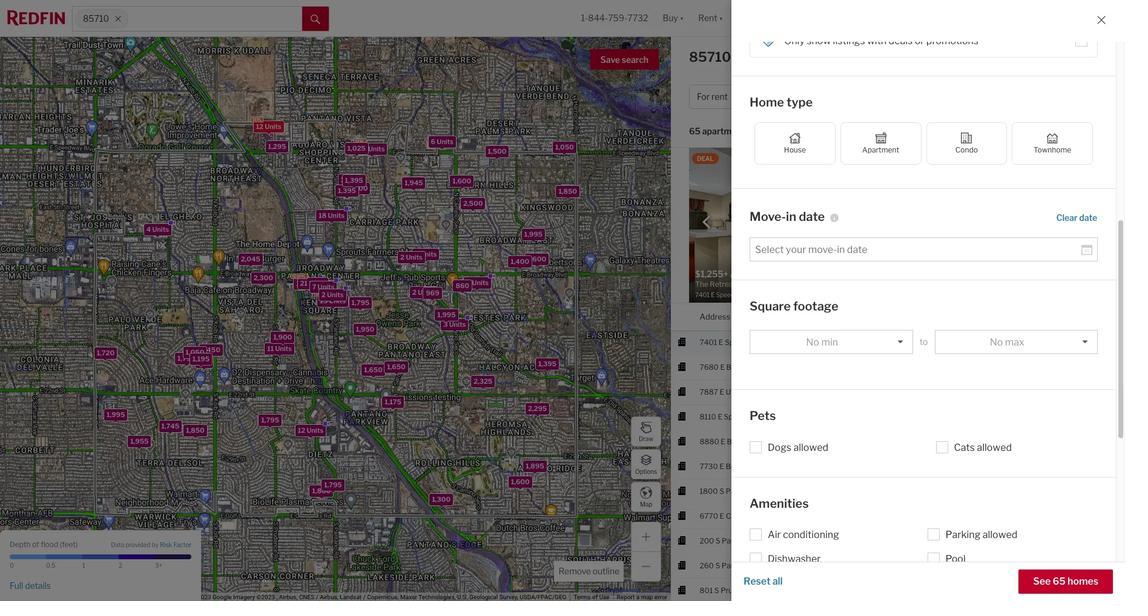 Task type: describe. For each thing, give the bounding box(es) containing it.
$999+ /mo for 1-3
[[842, 388, 879, 397]]

e for 7730
[[720, 462, 725, 471]]

1 for 683-967
[[1046, 562, 1049, 571]]

1,900
[[274, 333, 292, 342]]

listings
[[834, 35, 866, 47]]

a
[[637, 595, 640, 601]]

21
[[300, 279, 308, 288]]

0 horizontal spatial 12
[[256, 123, 264, 131]]

map
[[642, 595, 654, 601]]

— down table button
[[1075, 162, 1082, 171]]

type
[[787, 95, 813, 110]]

860
[[456, 282, 470, 290]]

favorite this home image for 701-998
[[1095, 334, 1110, 349]]

remove 85710 image
[[115, 15, 122, 22]]

/mo for 1-3
[[866, 388, 879, 397]]

1 horizontal spatial 1,850
[[559, 187, 578, 196]]

details
[[25, 581, 51, 591]]

report
[[617, 595, 635, 601]]

save search button
[[591, 49, 659, 70]]

701-998
[[986, 338, 1016, 347]]

broadway for 8880
[[727, 437, 762, 446]]

1 vertical spatial 15 units
[[320, 297, 346, 306]]

7732
[[628, 13, 649, 23]]

deal
[[697, 155, 714, 162]]

9 units
[[466, 279, 489, 287]]

price button
[[757, 85, 808, 109]]

reset
[[744, 576, 771, 588]]

1,400
[[511, 258, 530, 266]]

0 vertical spatial 1,395
[[345, 176, 363, 185]]

e for 7680
[[721, 363, 725, 372]]

1 for —
[[1046, 388, 1049, 397]]

remove
[[559, 567, 591, 577]]

1 vertical spatial 1,800
[[312, 487, 331, 496]]

1-2 for 701-
[[919, 338, 930, 347]]

0 vertical spatial 1,800
[[341, 176, 360, 184]]

speedway for 7401
[[725, 338, 761, 347]]

location button
[[781, 304, 813, 331]]

previous button image
[[701, 216, 713, 228]]

•
[[788, 127, 791, 137]]

1 horizontal spatial 1,050
[[556, 143, 574, 152]]

$999+ /mo for 1-2
[[842, 562, 879, 571]]

full
[[10, 581, 23, 591]]

ft.
[[927, 162, 936, 171]]

1,195
[[193, 355, 210, 363]]

$999+ for 1-2
[[842, 562, 864, 571]]

3 favorite this home image from the top
[[1095, 583, 1110, 597]]

pets
[[750, 409, 777, 424]]

square footage
[[750, 299, 839, 314]]

s for 200
[[716, 537, 721, 546]]

pantano for 200
[[722, 537, 751, 546]]

,
[[277, 595, 278, 601]]

7680
[[700, 363, 719, 372]]

pool
[[946, 554, 966, 565]]

0 vertical spatial 1,995
[[525, 231, 543, 239]]

error
[[655, 595, 668, 601]]

draw button
[[631, 417, 662, 447]]

1,295
[[268, 143, 286, 151]]

clear date button
[[1057, 207, 1099, 228]]

copernicus,
[[367, 595, 399, 601]]

broadway for 7680
[[727, 363, 761, 372]]

1 / from the left
[[316, 595, 319, 601]]

1 airbus, from the left
[[279, 595, 298, 601]]

rent inside 65 apartments for rent •
[[765, 126, 782, 137]]

1,300
[[432, 496, 451, 504]]

rd for 260 s pantano rd
[[752, 562, 762, 571]]

rent inside for rent button
[[712, 92, 728, 102]]

795
[[198, 358, 211, 367]]

1 horizontal spatial 12
[[298, 427, 306, 435]]

full details
[[10, 581, 51, 591]]

801
[[700, 586, 713, 595]]

1-2 for 683-
[[919, 562, 930, 571]]

1-2 up the pool
[[953, 537, 963, 546]]

0 horizontal spatial date
[[799, 210, 825, 224]]

2 vertical spatial 1,600
[[511, 478, 530, 487]]

allowed for cats allowed
[[978, 442, 1013, 454]]

clear
[[1057, 212, 1078, 223]]

blvd for 7680 e broadway blvd
[[763, 363, 777, 372]]

google
[[213, 595, 232, 601]]

pantano for 1800
[[726, 487, 755, 496]]

$840+
[[842, 537, 866, 546]]

submit search image
[[311, 14, 321, 24]]

for for rent
[[752, 126, 764, 137]]

blvd for 8110 e speedway blvd
[[761, 412, 776, 422]]

clear date
[[1057, 212, 1098, 223]]

< for 683-967
[[1040, 562, 1044, 571]]

depth
[[10, 540, 31, 549]]

Condo checkbox
[[927, 122, 1008, 165]]

apartments
[[703, 126, 750, 137]]

or
[[915, 35, 925, 47]]

1,700
[[350, 184, 368, 193]]

map for map data ©2023 google  imagery ©2023 , airbus, cnes / airbus, landsat / copernicus, maxar technologies, u.s. geological survey, usda/fpac/geo
[[166, 595, 178, 601]]

7887
[[700, 388, 719, 397]]

factor
[[174, 542, 191, 549]]

$999+ for 1-3
[[842, 388, 864, 397]]

0 vertical spatial 3
[[296, 280, 301, 288]]

promotions
[[927, 35, 979, 47]]

1800
[[700, 487, 718, 496]]

built
[[1019, 162, 1034, 171]]

1 1.5 from the top
[[959, 388, 968, 397]]

9
[[466, 279, 471, 287]]

search
[[622, 55, 649, 65]]

map for map
[[640, 501, 653, 508]]

apartments
[[734, 49, 811, 65]]

no for no min
[[807, 337, 820, 348]]

favorite button checkbox
[[875, 151, 896, 171]]

rd for 801 s prudence rd
[[756, 586, 765, 595]]

min
[[822, 337, 839, 348]]

to
[[920, 337, 929, 347]]

price
[[764, 92, 785, 102]]

Apartment checkbox
[[841, 122, 922, 165]]

0 vertical spatial 15
[[359, 145, 367, 153]]

e for 8880
[[721, 437, 726, 446]]

u.s.
[[458, 595, 468, 601]]

883
[[1003, 537, 1018, 546]]

2 1.5 from the top
[[959, 437, 968, 446]]

844-
[[589, 13, 609, 23]]

by
[[152, 542, 159, 549]]

3+
[[155, 562, 162, 570]]

move-in date
[[750, 210, 825, 224]]

8880
[[700, 437, 720, 446]]

1,025
[[348, 144, 366, 153]]

allowed for parking allowed
[[983, 530, 1018, 541]]

1 horizontal spatial 12 units
[[298, 427, 324, 435]]

7887 e uhl st
[[700, 388, 746, 397]]

e for 8110
[[718, 412, 723, 422]]

1 ©2023 from the left
[[193, 595, 211, 601]]

tucson for 260 s pantano rd
[[781, 562, 806, 571]]

favorite button image
[[875, 151, 896, 171]]

2,500
[[464, 199, 483, 208]]

square
[[750, 299, 791, 314]]

260 s pantano rd
[[700, 562, 762, 571]]

sort
[[797, 126, 815, 137]]

4 units
[[146, 225, 169, 234]]

day for 683-967
[[1051, 562, 1063, 571]]

blvd for 8880 e broadway blvd tucson
[[763, 437, 778, 446]]

2 horizontal spatial 3
[[925, 388, 930, 397]]

usda/fpac/geo
[[520, 595, 567, 601]]

terms of use link
[[574, 595, 610, 601]]

6
[[431, 138, 436, 146]]

options
[[636, 468, 658, 475]]

1,745
[[161, 422, 179, 431]]

cnes
[[299, 595, 315, 601]]

$/sq.
[[908, 162, 926, 171]]

85710 for 85710 apartments for rent
[[690, 49, 732, 65]]

conditioning
[[784, 530, 840, 541]]

maxar
[[401, 595, 417, 601]]

for for rent
[[814, 49, 833, 65]]

21 units
[[300, 279, 326, 288]]

— down 701-
[[986, 388, 993, 397]]

deals
[[889, 35, 913, 47]]

address button
[[700, 304, 731, 331]]

blvd for 7730 e broadway blvd
[[762, 462, 777, 471]]

< for —
[[1040, 388, 1044, 397]]

tucson for 200 s pantano rd
[[781, 537, 806, 546]]

1 1-1.5 from the top
[[953, 388, 968, 397]]

allowed for dogs allowed
[[794, 442, 829, 454]]

map region
[[0, 32, 757, 602]]

1 vertical spatial 15
[[320, 297, 328, 306]]

1 horizontal spatial 1,995
[[438, 311, 456, 319]]



Task type: vqa. For each thing, say whether or not it's contained in the screenshot.
the bottom Seattle
no



Task type: locate. For each thing, give the bounding box(es) containing it.
1 vertical spatial for
[[752, 126, 764, 137]]

0 horizontal spatial 15 units
[[320, 297, 346, 306]]

7730
[[700, 462, 719, 471]]

0 vertical spatial < 1 day
[[1040, 388, 1063, 397]]

for down home on the top right
[[752, 126, 764, 137]]

7730 e broadway blvd
[[700, 462, 777, 471]]

2 < 1 day from the top
[[1040, 562, 1063, 571]]

1 vertical spatial 12 units
[[298, 427, 324, 435]]

allowed right dogs
[[794, 442, 829, 454]]

1 horizontal spatial 3 units
[[444, 321, 466, 329]]

map down options
[[640, 501, 653, 508]]

0 horizontal spatial 1,050
[[186, 349, 204, 357]]

date
[[799, 210, 825, 224], [1080, 212, 1098, 223]]

7 units
[[312, 283, 335, 292]]

65 up the deal
[[690, 126, 701, 137]]

3 tucson from the top
[[781, 537, 806, 546]]

0 horizontal spatial of
[[32, 540, 39, 549]]

2 vertical spatial pantano
[[722, 562, 751, 571]]

1 vertical spatial 1,850
[[186, 427, 205, 435]]

2
[[415, 250, 419, 259], [401, 253, 405, 262], [413, 289, 417, 297], [322, 291, 326, 299], [925, 338, 930, 347], [925, 537, 930, 546], [959, 537, 963, 546], [925, 562, 930, 571], [959, 562, 963, 571], [119, 562, 122, 570]]

2 no from the left
[[991, 337, 1004, 348]]

s for 1800
[[720, 487, 725, 496]]

15 up 1,700 on the top of page
[[359, 145, 367, 153]]

e right '8880'
[[721, 437, 726, 446]]

homes
[[1068, 576, 1099, 588]]

1 /mo from the top
[[866, 388, 879, 397]]

broadway
[[727, 363, 761, 372], [727, 437, 762, 446], [726, 462, 760, 471]]

2 vertical spatial broadway
[[726, 462, 760, 471]]

85710 up for rent
[[690, 49, 732, 65]]

1 vertical spatial 1,050
[[186, 349, 204, 357]]

15 down the 7 units
[[320, 297, 328, 306]]

1,650 down 1,950
[[364, 366, 383, 374]]

6770
[[700, 512, 719, 521]]

tucson for 801 s prudence rd
[[781, 586, 806, 595]]

1 vertical spatial 1,395
[[338, 186, 356, 195]]

airbus, right ,
[[279, 595, 298, 601]]

1 vertical spatial 1,995
[[438, 311, 456, 319]]

s right 801
[[715, 586, 720, 595]]

pantano down 6770 e carondelet dr
[[722, 537, 751, 546]]

no for no max
[[991, 337, 1004, 348]]

0 horizontal spatial for
[[752, 126, 764, 137]]

0 vertical spatial 3 units
[[296, 280, 319, 288]]

759-
[[609, 13, 628, 23]]

1,395 up 18 units
[[338, 186, 356, 195]]

1 horizontal spatial ©2023
[[257, 595, 275, 601]]

dogs
[[768, 442, 792, 454]]

3 units down '860'
[[444, 321, 466, 329]]

1 < from the top
[[1040, 388, 1044, 397]]

s right 200
[[716, 537, 721, 546]]

2 favorite this home image from the top
[[1095, 384, 1110, 399]]

1,395 down 1,025
[[345, 176, 363, 185]]

1 horizontal spatial 1,800
[[341, 176, 360, 184]]

1-3
[[919, 388, 930, 397]]

1-2 left the pool
[[919, 562, 930, 571]]

2 / from the left
[[363, 595, 366, 601]]

show
[[807, 35, 832, 47]]

no left the max
[[991, 337, 1004, 348]]

1 vertical spatial 1,600
[[528, 255, 547, 264]]

google image
[[3, 586, 43, 602]]

1 vertical spatial <
[[1040, 562, 1044, 571]]

home
[[750, 95, 785, 110]]

0 horizontal spatial 1,650
[[364, 366, 383, 374]]

map inside button
[[640, 501, 653, 508]]

1 horizontal spatial 65
[[1053, 576, 1066, 588]]

0 vertical spatial 12 units
[[256, 123, 282, 131]]

1 horizontal spatial /
[[363, 595, 366, 601]]

speedway
[[725, 338, 761, 347], [724, 412, 760, 422]]

for inside 65 apartments for rent •
[[752, 126, 764, 137]]

— left year at right top
[[982, 162, 988, 171]]

2,300
[[254, 274, 273, 283]]

utilities
[[946, 578, 980, 590]]

rd up amenities
[[756, 487, 766, 496]]

rd up the reset
[[752, 562, 762, 571]]

0 horizontal spatial 1,995
[[107, 411, 125, 420]]

favorite this home image for —
[[1095, 384, 1110, 399]]

technologies,
[[419, 595, 456, 601]]

0 horizontal spatial 12 units
[[256, 123, 282, 131]]

rd for 1800 s pantano rd
[[756, 487, 766, 496]]

speedway for 8110
[[724, 412, 760, 422]]

terms
[[574, 595, 591, 601]]

blvd up 8880 e broadway blvd tucson
[[761, 412, 776, 422]]

1 horizontal spatial no
[[991, 337, 1004, 348]]

Select your move-in date text field
[[756, 244, 1082, 255]]

e
[[719, 338, 724, 347], [721, 363, 725, 372], [720, 388, 725, 397], [718, 412, 723, 422], [721, 437, 726, 446], [720, 462, 725, 471], [720, 512, 725, 521]]

200
[[700, 537, 715, 546]]

favorite this home image
[[1095, 334, 1110, 349], [1095, 384, 1110, 399], [1095, 583, 1110, 597]]

1
[[1046, 388, 1049, 397], [1046, 562, 1049, 571], [82, 562, 85, 570]]

2 vertical spatial 1,995
[[107, 411, 125, 420]]

report a map error link
[[617, 595, 668, 601]]

s for 801
[[715, 586, 720, 595]]

0 vertical spatial $999+ /mo
[[842, 388, 879, 397]]

1-2 for 665-
[[919, 537, 930, 546]]

option group
[[755, 122, 1094, 165]]

move-
[[750, 210, 787, 224]]

0 horizontal spatial 85710
[[83, 14, 109, 24]]

0 horizontal spatial 1,850
[[186, 427, 205, 435]]

/mo left 1-3
[[866, 388, 879, 397]]

e right 6770
[[720, 512, 725, 521]]

e right 8110 at bottom
[[718, 412, 723, 422]]

0 horizontal spatial 3 units
[[296, 280, 319, 288]]

1-2 up utilities
[[953, 562, 963, 571]]

0 horizontal spatial no
[[807, 337, 820, 348]]

1 horizontal spatial 3
[[444, 321, 448, 329]]

0 horizontal spatial ©2023
[[193, 595, 211, 601]]

e for 7401
[[719, 338, 724, 347]]

of for terms
[[593, 595, 598, 601]]

rd left all
[[756, 586, 765, 595]]

1,395 up 2,295
[[539, 360, 557, 368]]

prudence
[[721, 586, 754, 595]]

2 $999+ from the top
[[842, 562, 864, 571]]

1,600
[[453, 177, 472, 185], [528, 255, 547, 264], [511, 478, 530, 487]]

pantano up 'prudence'
[[722, 562, 751, 571]]

condo
[[956, 145, 979, 154]]

1 horizontal spatial 15 units
[[359, 145, 385, 153]]

< 1 day for —
[[1040, 388, 1063, 397]]

0 horizontal spatial 15
[[320, 297, 328, 306]]

2 1-1.5 from the top
[[953, 437, 968, 446]]

4 tucson from the top
[[781, 562, 806, 571]]

0 horizontal spatial 3
[[296, 280, 301, 288]]

65 inside button
[[1053, 576, 1066, 588]]

for rent button
[[690, 85, 752, 109]]

0 horizontal spatial airbus,
[[279, 595, 298, 601]]

1 vertical spatial 12
[[298, 427, 306, 435]]

1 $999+ /mo from the top
[[842, 388, 879, 397]]

8110
[[700, 412, 717, 422]]

year built
[[1002, 162, 1034, 171]]

pantano for 260
[[722, 562, 751, 571]]

pantano down 7730 e broadway blvd
[[726, 487, 755, 496]]

for
[[814, 49, 833, 65], [752, 126, 764, 137]]

photo of 7401 e speedway blvd, tucson, az 85710 image
[[690, 148, 899, 303]]

©2023 right data
[[193, 595, 211, 601]]

12
[[256, 123, 264, 131], [298, 427, 306, 435]]

speedway down st at the bottom of page
[[724, 412, 760, 422]]

1 vertical spatial pantano
[[722, 537, 751, 546]]

0 horizontal spatial /
[[316, 595, 319, 601]]

broadway up st at the bottom of page
[[727, 363, 761, 372]]

survey,
[[500, 595, 519, 601]]

only
[[785, 35, 805, 47]]

0 vertical spatial 15 units
[[359, 145, 385, 153]]

1 vertical spatial day
[[1051, 562, 1063, 571]]

3
[[296, 280, 301, 288], [444, 321, 448, 329], [925, 388, 930, 397]]

0 vertical spatial 85710
[[83, 14, 109, 24]]

photos
[[1031, 129, 1064, 141]]

8880 e broadway blvd tucson
[[700, 437, 806, 446]]

15 units
[[359, 145, 385, 153], [320, 297, 346, 306]]

/ right cnes
[[316, 595, 319, 601]]

1,995
[[525, 231, 543, 239], [438, 311, 456, 319], [107, 411, 125, 420]]

2 airbus, from the left
[[320, 595, 339, 601]]

map button
[[631, 482, 662, 513]]

0 vertical spatial <
[[1040, 388, 1044, 397]]

broadway for 7730
[[726, 462, 760, 471]]

2 vertical spatial favorite this home image
[[1095, 583, 1110, 597]]

st
[[739, 388, 746, 397]]

1 vertical spatial 3 units
[[444, 321, 466, 329]]

1 < 1 day from the top
[[1040, 388, 1063, 397]]

0 vertical spatial 65
[[690, 126, 701, 137]]

of left flood
[[32, 540, 39, 549]]

0 horizontal spatial rent
[[712, 92, 728, 102]]

1 horizontal spatial for
[[814, 49, 833, 65]]

year
[[1002, 162, 1017, 171]]

no max
[[991, 337, 1025, 348]]

e right 7730
[[720, 462, 725, 471]]

0 vertical spatial rent
[[712, 92, 728, 102]]

parking allowed
[[946, 530, 1018, 541]]

< 1 day for 683-967
[[1040, 562, 1063, 571]]

1 favorite this home image from the top
[[1095, 334, 1110, 349]]

1 vertical spatial rent
[[765, 126, 782, 137]]

date inside the clear date button
[[1080, 212, 1098, 223]]

of for depth
[[32, 540, 39, 549]]

0 vertical spatial speedway
[[725, 338, 761, 347]]

1 horizontal spatial airbus,
[[320, 595, 339, 601]]

use
[[600, 595, 610, 601]]

16
[[1040, 586, 1048, 595]]

s for 260
[[716, 562, 721, 571]]

1,950
[[356, 326, 375, 334]]

18 units
[[319, 212, 345, 220]]

2 day from the top
[[1051, 562, 1063, 571]]

2 /mo from the top
[[866, 562, 879, 571]]

1 vertical spatial $999+ /mo
[[842, 562, 879, 571]]

data provided by risk factor
[[111, 542, 191, 549]]

House checkbox
[[755, 122, 836, 165]]

1,050
[[556, 143, 574, 152], [186, 349, 204, 357]]

3 units right 2,300
[[296, 280, 319, 288]]

map left data
[[166, 595, 178, 601]]

blvd down pets in the right bottom of the page
[[763, 437, 778, 446]]

cats
[[955, 442, 976, 454]]

0 vertical spatial 1.5
[[959, 388, 968, 397]]

favorite this home image
[[1095, 558, 1110, 572]]

85710 for 85710
[[83, 14, 109, 24]]

1 vertical spatial favorite this home image
[[1095, 384, 1110, 399]]

rd
[[756, 487, 766, 496], [753, 537, 762, 546], [752, 562, 762, 571], [756, 586, 765, 595]]

1 $999+ from the top
[[842, 388, 864, 397]]

s right '260'
[[716, 562, 721, 571]]

1 vertical spatial 65
[[1053, 576, 1066, 588]]

rd left the air
[[753, 537, 762, 546]]

1-2 left parking
[[919, 537, 930, 546]]

0 vertical spatial 1,050
[[556, 143, 574, 152]]

footage
[[794, 299, 839, 314]]

e left uhl
[[720, 388, 725, 397]]

rent right the for at right
[[712, 92, 728, 102]]

recommended
[[819, 126, 880, 137]]

risk factor link
[[160, 542, 191, 550]]

apartment
[[863, 145, 900, 154]]

801 s prudence rd
[[700, 586, 765, 595]]

blvd down dogs
[[762, 462, 777, 471]]

1 horizontal spatial 15
[[359, 145, 367, 153]]

speedway up 7680 e broadway blvd
[[725, 338, 761, 347]]

units
[[265, 123, 282, 131], [437, 138, 454, 146], [368, 145, 385, 153], [328, 212, 345, 220], [152, 225, 169, 234], [420, 250, 437, 259], [406, 253, 423, 262], [472, 279, 489, 287], [309, 279, 326, 288], [302, 280, 319, 288], [318, 283, 335, 292], [418, 289, 435, 297], [327, 291, 344, 299], [329, 297, 346, 306], [449, 321, 466, 329], [275, 345, 292, 354], [307, 427, 324, 435]]

allowed up "683-967"
[[983, 530, 1018, 541]]

rd for 200 s pantano rd
[[753, 537, 762, 546]]

1 vertical spatial broadway
[[727, 437, 762, 446]]

0 vertical spatial map
[[640, 501, 653, 508]]

/ right landsat
[[363, 595, 366, 601]]

2 tucson from the top
[[781, 437, 806, 446]]

blvd down 7401 e speedway blvd
[[763, 363, 777, 372]]

1 no from the left
[[807, 337, 820, 348]]

airbus, left landsat
[[320, 595, 339, 601]]

flood
[[41, 540, 58, 549]]

1 day from the top
[[1051, 388, 1063, 397]]

depth of flood ( feet )
[[10, 540, 78, 549]]

e right the 7401
[[719, 338, 724, 347]]

0 vertical spatial favorite this home image
[[1095, 334, 1110, 349]]

e right 7680
[[721, 363, 725, 372]]

e for 6770
[[720, 512, 725, 521]]

day
[[1051, 388, 1063, 397], [1051, 562, 1063, 571]]

1 vertical spatial $999+
[[842, 562, 864, 571]]

1-2 up 1-3
[[919, 338, 930, 347]]

no left the min
[[807, 337, 820, 348]]

2 vertical spatial 1,395
[[539, 360, 557, 368]]

date right clear
[[1080, 212, 1098, 223]]

260
[[700, 562, 714, 571]]

table button
[[1078, 128, 1108, 147]]

1 horizontal spatial map
[[640, 501, 653, 508]]

blvd down square
[[762, 338, 777, 347]]

tucson for 7887 e uhl st
[[781, 388, 806, 397]]

—
[[982, 162, 988, 171], [1075, 162, 1082, 171], [986, 388, 993, 397], [986, 437, 993, 446]]

broadway up 7730 e broadway blvd
[[727, 437, 762, 446]]

15 units up 1,700 on the top of page
[[359, 145, 385, 153]]

683-967
[[986, 562, 1017, 571]]

11 units
[[267, 345, 292, 354]]

1 vertical spatial 3
[[444, 321, 448, 329]]

1 vertical spatial /mo
[[866, 562, 879, 571]]

85710
[[83, 14, 109, 24], [690, 49, 732, 65]]

terms of use
[[574, 595, 610, 601]]

3 units
[[296, 280, 319, 288], [444, 321, 466, 329]]

$/sq. ft.
[[908, 162, 936, 171]]

for down show
[[814, 49, 833, 65]]

for rent
[[697, 92, 728, 102]]

1 horizontal spatial date
[[1080, 212, 1098, 223]]

rent left •
[[765, 126, 782, 137]]

1-
[[581, 13, 589, 23], [919, 338, 925, 347], [919, 388, 925, 397], [953, 388, 959, 397], [953, 437, 959, 446], [919, 537, 925, 546], [953, 537, 959, 546], [919, 562, 925, 571], [953, 562, 959, 571]]

0 vertical spatial $999+
[[842, 388, 864, 397]]

see 65 homes
[[1034, 576, 1099, 588]]

0 vertical spatial of
[[32, 540, 39, 549]]

1 tucson from the top
[[781, 388, 806, 397]]

date right in
[[799, 210, 825, 224]]

options button
[[631, 450, 662, 480]]

1 vertical spatial 1.5
[[959, 437, 968, 446]]

1 horizontal spatial rent
[[765, 126, 782, 137]]

broadway down 8880 e broadway blvd tucson
[[726, 462, 760, 471]]

1-2
[[919, 338, 930, 347], [919, 537, 930, 546], [953, 537, 963, 546], [919, 562, 930, 571], [953, 562, 963, 571]]

85710 left remove 85710 image
[[83, 14, 109, 24]]

©2023 left ,
[[257, 595, 275, 601]]

665-883
[[986, 537, 1018, 546]]

2 ©2023 from the left
[[257, 595, 275, 601]]

0 vertical spatial broadway
[[727, 363, 761, 372]]

of left use
[[593, 595, 598, 601]]

5 tucson from the top
[[781, 586, 806, 595]]

0 vertical spatial 1,600
[[453, 177, 472, 185]]

65 right see in the right bottom of the page
[[1053, 576, 1066, 588]]

location
[[781, 312, 813, 321]]

1 horizontal spatial 85710
[[690, 49, 732, 65]]

65 inside 65 apartments for rent •
[[690, 126, 701, 137]]

data
[[179, 595, 191, 601]]

967
[[1003, 562, 1017, 571]]

/mo for 1-2
[[866, 562, 879, 571]]

2 < from the top
[[1040, 562, 1044, 571]]

0 vertical spatial 12
[[256, 123, 264, 131]]

see 65 homes button
[[1019, 570, 1114, 594]]

s right 1800
[[720, 487, 725, 496]]

0 horizontal spatial map
[[166, 595, 178, 601]]

Townhome checkbox
[[1013, 122, 1094, 165]]

outline
[[593, 567, 620, 577]]

allowed right cats
[[978, 442, 1013, 454]]

blvd for 7401 e speedway blvd
[[762, 338, 777, 347]]

report a map error
[[617, 595, 668, 601]]

2 $999+ /mo from the top
[[842, 562, 879, 571]]

/mo down $840+
[[866, 562, 879, 571]]

day for —
[[1051, 388, 1063, 397]]

1 horizontal spatial 1,650
[[387, 363, 406, 372]]

998
[[1002, 338, 1016, 347]]

1 vertical spatial 1-1.5
[[953, 437, 968, 446]]

e for 7887
[[720, 388, 725, 397]]

0 vertical spatial day
[[1051, 388, 1063, 397]]

1 vertical spatial map
[[166, 595, 178, 601]]

15 units down the 7 units
[[320, 297, 346, 306]]

1 vertical spatial of
[[593, 595, 598, 601]]

— right cats
[[986, 437, 993, 446]]

0 vertical spatial pantano
[[726, 487, 755, 496]]

1,650 up 1,175
[[387, 363, 406, 372]]

0 vertical spatial /mo
[[866, 388, 879, 397]]

0 horizontal spatial 1,800
[[312, 487, 331, 496]]

701-
[[986, 338, 1002, 347]]

option group containing house
[[755, 122, 1094, 165]]



